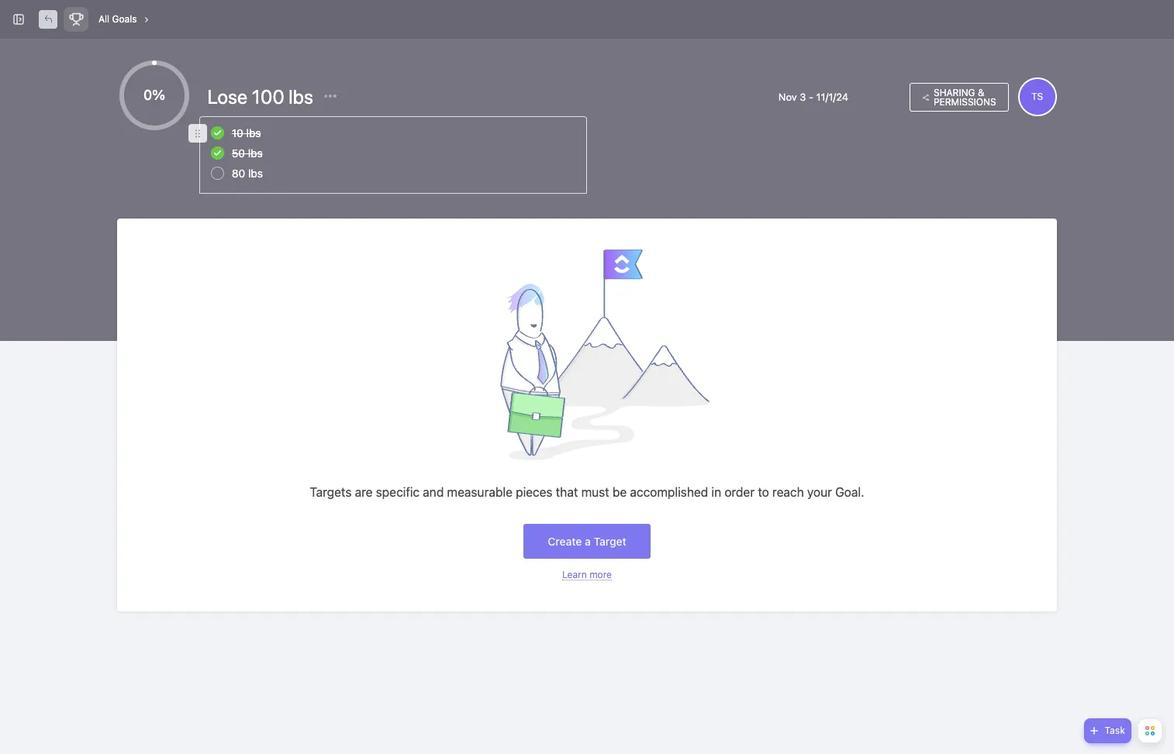 Task type: describe. For each thing, give the bounding box(es) containing it.
nov 3 - 11/1/24
[[779, 90, 849, 103]]

reach
[[773, 486, 804, 500]]

lbs right "10"
[[247, 126, 261, 140]]

learn more link
[[563, 570, 612, 581]]

80
[[232, 167, 246, 180]]

accomplished
[[630, 486, 709, 500]]

sharing
[[934, 87, 976, 98]]

your
[[807, 486, 832, 500]]

must
[[582, 486, 610, 500]]

specific
[[376, 486, 420, 500]]

learn
[[563, 570, 587, 581]]

measurable
[[447, 486, 513, 500]]

lose 100 lbs
[[207, 85, 318, 108]]

lose
[[207, 85, 248, 108]]

&
[[978, 87, 985, 98]]

10
[[232, 126, 244, 140]]

100
[[252, 85, 285, 108]]

all goals link
[[95, 9, 141, 29]]

be
[[613, 486, 627, 500]]

order
[[725, 486, 755, 500]]

lbs right 80
[[249, 167, 263, 180]]



Task type: locate. For each thing, give the bounding box(es) containing it.
lbs
[[289, 85, 313, 108], [247, 126, 261, 140], [248, 147, 263, 160], [249, 167, 263, 180]]

3
[[800, 90, 806, 103]]

ts button
[[1018, 78, 1057, 116]]

targets
[[310, 486, 352, 500]]

learn more
[[563, 570, 612, 581]]

targets are specific and measurable pieces that must be accomplished in order to reach your goal.
[[310, 486, 865, 500]]

pieces
[[516, 486, 553, 500]]

more
[[590, 570, 612, 581]]

-
[[809, 90, 814, 103]]

lbs right 100
[[289, 85, 313, 108]]

11/1/24
[[817, 90, 849, 103]]

10 lbs 50 lbs 80 lbs
[[232, 126, 263, 180]]

create a target
[[548, 535, 627, 548]]

ts
[[1032, 91, 1044, 102]]

task
[[1105, 725, 1126, 737]]

all goals
[[99, 13, 137, 25]]

nov
[[779, 90, 797, 103]]

permissions
[[934, 96, 997, 107]]

sharing & permissions
[[934, 87, 997, 107]]

to
[[758, 486, 769, 500]]

are
[[355, 486, 373, 500]]

and
[[423, 486, 444, 500]]

goal.
[[836, 486, 865, 500]]

that
[[556, 486, 578, 500]]

lbs right 50
[[248, 147, 263, 160]]

in
[[712, 486, 722, 500]]

50
[[232, 147, 245, 160]]



Task type: vqa. For each thing, say whether or not it's contained in the screenshot.
CREATE A TARGET
yes



